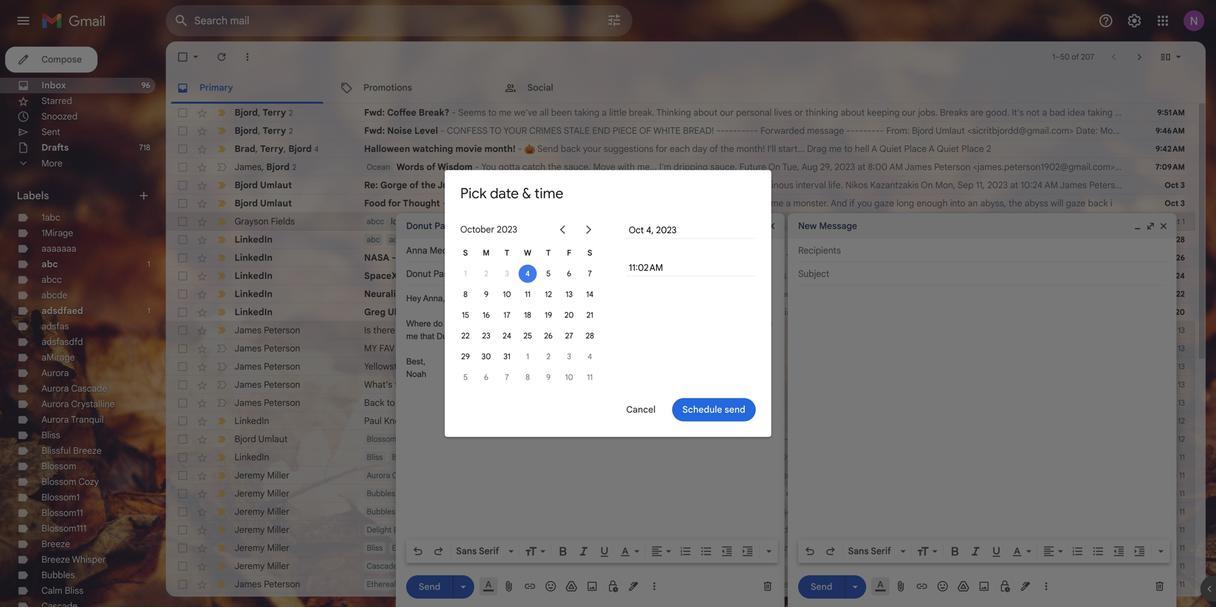 Task type: describe. For each thing, give the bounding box(es) containing it.
a down me...
[[636, 180, 641, 191]]

noah, for what
[[468, 379, 492, 390]]

2 gaze from the left
[[1066, 198, 1086, 209]]

3 oct cell
[[497, 263, 517, 284]]

8 for 8 oct 'cell'
[[463, 290, 468, 299]]

this
[[421, 361, 438, 372]]

breeze up aurora cascade on the bottom left
[[392, 453, 416, 462]]

9 oct cell
[[476, 284, 497, 305]]

peterson for 13th row from the bottom of the page
[[264, 379, 300, 390]]

0 horizontal spatial on
[[769, 161, 781, 173]]

1 vertical spatial national
[[739, 307, 773, 318]]

to right lost
[[559, 325, 567, 336]]

miller for office supplies
[[267, 524, 290, 536]]

others down 1 oct cell
[[428, 288, 457, 300]]

3 nov cell
[[559, 346, 580, 367]]

our left jobs.
[[902, 107, 916, 118]]

12 row from the top
[[166, 303, 1196, 321]]

10 row from the top
[[166, 267, 1196, 285]]

sending
[[610, 506, 643, 517]]

important according to google magic. switch for the tragic loss of lives due to violence in… ͏ ͏ ͏ ͏ ͏ ͏ ͏ ͏ ͏ ͏ ͏ ͏ ͏ ͏ ͏ ͏ ͏ ͏ ͏ ͏ ͏ ͏ ͏ ͏ ͏ ͏ ͏ ͏ ͏ ͏ ͏ ͏ ͏ ͏ ͏ ͏ ͏ ͏ ͏ ͏ ͏ ͏ ͏ ͏ ͏ ͏ ͏ ͏ ͏ ͏ ͏ ͏ ͏ ͏ ͏ ͏ ͏ ͏ ͏ ͏ ͏ ͏ ͏ ͏ ͏ ͏ ͏ ͏ ͏ ͏ ͏ ͏ ͏ ͏ ͏ ͏ ͏ ͏
[[215, 415, 228, 428]]

starred link
[[41, 95, 72, 107]]

important according to google magic. switch for james taiclet shared a new post
[[215, 233, 228, 246]]

you
[[482, 161, 496, 173]]

on right 19 oct 'cell'
[[559, 307, 570, 318]]

social tab
[[494, 73, 657, 104]]

peterson for second row from the bottom
[[264, 579, 300, 590]]

7 nov cell
[[497, 367, 517, 388]]

to left the grab
[[548, 561, 556, 572]]

with
[[618, 161, 635, 173]]

3 up oct 1
[[1181, 199, 1185, 208]]

ocean words of wisdom - you gotta catch the sauce. move with me... i'm dripping sauce. future on tue, aug 29, 2023 at 8:00 am james peterson <james.peterson1902@gmail.com> wrote: let us make our f
[[367, 161, 1216, 173]]

26 oct cell
[[538, 326, 559, 346]]

1 horizontal spatial is
[[583, 579, 589, 590]]

1 grayson from the left
[[235, 216, 269, 227]]

abcde
[[41, 290, 67, 301]]

and right m
[[493, 252, 510, 263]]

breeze down paul knopp and others share their thoughts on linkedin
[[495, 435, 520, 444]]

sep 12 for the tragic loss of lives due to violence in… ͏ ͏ ͏ ͏ ͏ ͏ ͏ ͏ ͏ ͏ ͏ ͏ ͏ ͏ ͏ ͏ ͏ ͏ ͏ ͏ ͏ ͏ ͏ ͏ ͏ ͏ ͏ ͏ ͏ ͏ ͏ ͏ ͏ ͏ ͏ ͏ ͏ ͏ ͏ ͏ ͏ ͏ ͏ ͏ ͏ ͏ ͏ ͏ ͏ ͏ ͏ ͏ ͏ ͏ ͏ ͏ ͏ ͏ ͏ ͏ ͏ ͏ ͏ ͏ ͏ ͏ ͏ ͏ ͏ ͏ ͏ ͏ ͏ ͏ ͏ ͏ ͏ ͏
[[1162, 416, 1185, 426]]

tranquil
[[71, 414, 104, 425]]

22 oct cell
[[455, 326, 476, 346]]

1 horizontal spatial mon,
[[1100, 125, 1121, 136]]

0 vertical spatial 26
[[1176, 253, 1185, 263]]

june
[[631, 361, 651, 372]]

miller for lunch
[[267, 561, 290, 572]]

new down 'before'
[[661, 252, 680, 263]]

11 oct cell
[[517, 284, 538, 305]]

trending for trending on linkedin: we're excited to announce that recruitment… ͏ ͏ ͏ ͏ ͏ ͏ ͏ ͏ ͏ ͏ ͏ ͏ ͏ ͏ ͏ ͏ ͏ ͏ ͏ ͏ ͏ ͏ ͏ ͏ ͏ ͏ ͏ ͏ ͏ ͏ ͏ ͏ ͏ ͏ ͏ ͏ ͏ ͏ ͏ ͏ ͏ ͏ ͏ ͏ ͏ ͏ ͏ ͏ ͏ ͏ ͏ ͏ ͏ ͏ ͏ ͏ ͏ ͏ ͏ ͏ ͏ ͏ ͏ ͏ ͏ ͏
[[612, 288, 648, 300]]

4 important according to google magic. switch from the top
[[215, 251, 228, 264]]

26 row from the top
[[166, 557, 1196, 575]]

at left 10:58
[[1172, 125, 1181, 136]]

bubbles for hey, i will be sending out my wedding invitations soon, so keep an eye out for them! thanks, jeremy
[[367, 507, 395, 517]]

2 james peterson from the top
[[235, 343, 300, 354]]

1 sep 11 from the top
[[1164, 453, 1185, 462]]

pick date & time dialog
[[445, 170, 771, 437]]

17 oct cell
[[497, 305, 517, 326]]

0 horizontal spatial am
[[890, 161, 903, 173]]

make
[[1173, 161, 1195, 173]]

0 vertical spatial 22
[[1176, 289, 1185, 299]]

6 row from the top
[[166, 194, 1196, 213]]

aurora up bliss 'link'
[[41, 414, 69, 425]]

of
[[639, 125, 651, 136]]

0 horizontal spatial that
[[619, 198, 636, 209]]

2 row from the top
[[166, 122, 1216, 140]]

breeze up enchanted on the bottom of the page
[[394, 525, 418, 535]]

fri, sep 8, 2023, 8:06 pm element
[[1165, 596, 1185, 607]]

spokesperson
[[434, 579, 493, 590]]

peterson for 12th row from the bottom
[[264, 397, 300, 409]]

abc inside the labels navigation
[[41, 259, 58, 270]]

0 horizontal spatial dreamy
[[407, 562, 434, 571]]

8 for the 8 nov cell
[[526, 373, 530, 382]]

4 inside brad , terry , bjord 4
[[314, 144, 319, 154]]

0 vertical spatial you
[[857, 198, 872, 209]]

2 vertical spatial terry
[[260, 143, 284, 154]]

0 horizontal spatial we
[[594, 180, 606, 191]]

their down 'what's the name! - hello noah, what is noah short for!'
[[485, 415, 504, 427]]

mr.
[[502, 579, 514, 590]]

1abc link
[[41, 212, 60, 223]]

2 nov cell
[[538, 346, 559, 367]]

yellowstone:
[[502, 361, 553, 372]]

fwd: coffee break? - seems to me we've all been taking a little break. thinking about our personal lives or thinking about keeping our jobs. breaks are good. it's not a bad idea taking a break every now and th
[[364, 107, 1216, 118]]

21
[[587, 310, 594, 320]]

now:
[[738, 452, 757, 463]]

miller for must read books
[[267, 542, 290, 554]]

luminous
[[757, 180, 794, 191]]

1 vertical spatial future
[[413, 397, 440, 409]]

1 place from the left
[[904, 143, 927, 155]]

1 month! from the left
[[485, 143, 516, 155]]

important according to google magic. switch for must read books
[[215, 542, 228, 555]]

9 row from the top
[[166, 249, 1196, 267]]

5 row from the top
[[166, 176, 1216, 194]]

2 vertical spatial i'm
[[547, 524, 559, 536]]

2 horizontal spatial we
[[710, 180, 722, 191]]

blissful breeze link
[[41, 445, 102, 457]]

important according to google magic. switch for office supplies
[[215, 524, 228, 537]]

of right loss at the bottom right of page
[[665, 415, 673, 427]]

thoughts down space
[[501, 270, 541, 282]]

amirage
[[41, 352, 75, 363]]

supplies
[[624, 524, 658, 536]]

sep 13 for this new season of yellowstone: aliens will premier june 1987
[[1162, 362, 1185, 372]]

misc
[[596, 435, 612, 444]]

trending for trending on linkedin: internship applications at spacex for spring… ͏ ͏ ͏ ͏ ͏ ͏ ͏ ͏ ͏ ͏ ͏ ͏ ͏ ͏ ͏ ͏ ͏ ͏ ͏ ͏ ͏ ͏ ͏ ͏ ͏ ͏ ͏ ͏ ͏ ͏ ͏ ͏ ͏ ͏ ͏ ͏ ͏ ͏ ͏ ͏ ͏ ͏ ͏ ͏ ͏ ͏
[[603, 270, 639, 282]]

sep for "important according to google magic." switch corresponding to hey, i will be sending out my wedding invitations soon, so keep an eye out for them! thanks, jeremy
[[1164, 507, 1178, 517]]

the up back to the future -
[[395, 379, 408, 390]]

1 vertical spatial it
[[751, 252, 758, 263]]

abc link
[[41, 259, 58, 270]]

1 row from the top
[[166, 104, 1216, 122]]

1 horizontal spatial we
[[684, 325, 696, 336]]

others up forge
[[435, 307, 464, 318]]

peterson for 14th row from the top of the page
[[264, 343, 300, 354]]

1 horizontal spatial are
[[970, 107, 984, 118]]

toggle split pane mode image
[[1159, 51, 1172, 64]]

0 vertical spatial am
[[1207, 125, 1216, 136]]

18 row from the top
[[166, 412, 1196, 430]]

guys
[[517, 343, 538, 354]]

just
[[609, 252, 626, 263]]

13 oct cell
[[559, 284, 580, 305]]

loss
[[646, 415, 662, 427]]

trending now: dna oyj:n älylämmityspalvelu wattinen auttaa… ͏ ͏ ͏ ͏ ͏ ͏ ͏ ͏ ͏ ͏ ͏ ͏ ͏ ͏ ͏ ͏ ͏ ͏ ͏ ͏ ͏ ͏ ͏ ͏ ͏ ͏ ͏ ͏ ͏ ͏ ͏ ͏ ͏ ͏ ͏ ͏ ͏ ͏ ͏ ͏ ͏ ͏ ͏ ͏ ͏ ͏ ͏ ͏ ͏ ͏ ͏ ͏ ͏ ͏ ͏ ͏ ͏ ͏ ͏ ͏ ͏ ͏ ͏ ͏ ͏ ͏ ͏ ͏ ͏ ͏ ͏
[[699, 452, 1120, 463]]

breeze down breeze link
[[41, 554, 70, 565]]

abc inside row
[[367, 235, 380, 245]]

20 oct cell
[[559, 305, 580, 326]]

important according to google magic. switch for hey, i bought tickets to the jonas brothers concert. i'm so excited! cheers, jeremy
[[215, 487, 228, 500]]

s for 1st the "s" column header from the right
[[588, 248, 592, 258]]

4 for 4 oct cell
[[526, 269, 530, 279]]

»
[[586, 224, 592, 235]]

delight breeze
[[367, 525, 418, 535]]

2 t from the left
[[546, 248, 551, 258]]

9 for 9 nov "cell"
[[546, 373, 551, 382]]

on down "5 oct" cell at the left top of page
[[552, 288, 563, 300]]

their up "greg ulmer and others share their thoughts on linkedin"
[[486, 288, 507, 300]]

1 emily from the left
[[907, 542, 928, 554]]

3 sep 11 from the top
[[1164, 489, 1185, 499]]

m
[[483, 248, 490, 258]]

2 month! from the left
[[737, 143, 765, 155]]

, for fwd: noise level
[[258, 125, 260, 136]]

to right take
[[670, 470, 679, 481]]

1 t column header from the left
[[497, 243, 517, 263]]

miller for hey, i will be sending out my wedding invitations soon, so keep an eye out for them! thanks, jeremy
[[267, 506, 290, 517]]

24 inside row
[[1176, 271, 1185, 281]]

13 for back to the future -
[[1178, 398, 1185, 408]]

at up announce
[[789, 270, 797, 282]]

1 vertical spatial that
[[814, 288, 831, 300]]

1 horizontal spatial am
[[1045, 180, 1058, 191]]

best, down eye in the right bottom of the page
[[831, 524, 852, 536]]

2 'wuthering from the left
[[1101, 542, 1146, 554]]

neuralink and others share their thoughts on linkedin
[[364, 288, 603, 300]]

2 horizontal spatial i'm
[[760, 488, 772, 499]]

great
[[838, 542, 861, 554]]

and down back to the future -
[[413, 415, 429, 427]]

28 oct cell
[[580, 326, 600, 346]]

a left the little at the right
[[602, 107, 607, 118]]

1 horizontal spatial lives
[[774, 107, 792, 118]]

1 out from the left
[[645, 506, 659, 517]]

of right 30
[[492, 361, 500, 372]]

premier
[[597, 361, 629, 372]]

1 about from the left
[[694, 107, 718, 118]]

personal
[[736, 107, 772, 118]]

oyj:n
[[780, 452, 801, 463]]

to right the "tickets"
[[632, 488, 641, 499]]

9 nov cell
[[538, 367, 559, 388]]

best, down should
[[561, 216, 582, 227]]

to right the back
[[387, 397, 395, 409]]

aurora cascade
[[367, 471, 423, 481]]

auttaa…
[[922, 452, 955, 463]]

important according to google magic. switch for lottery spokesperson
[[215, 578, 228, 591]]

1 horizontal spatial dreamy
[[473, 543, 500, 553]]

4 sep 11 from the top
[[1164, 507, 1185, 517]]

on up enigma meadow
[[546, 415, 556, 427]]

not important switch for back to the future
[[215, 397, 228, 410]]

1 vertical spatial been
[[519, 325, 539, 336]]

21 oct cell
[[580, 305, 600, 326]]

serene
[[621, 435, 646, 444]]

1 vertical spatial let
[[688, 524, 701, 536]]

hope?
[[397, 325, 423, 336]]

thinking
[[657, 107, 691, 118]]

1 brontë, from the left
[[931, 542, 960, 554]]

1 vertical spatial if
[[742, 524, 748, 536]]

tab list containing primary
[[166, 73, 1206, 104]]

1 vertical spatial be
[[635, 579, 646, 590]]

6 oct cell
[[559, 263, 580, 284]]

3 down make
[[1181, 180, 1185, 190]]

sep for lottery spokesperson's "important according to google magic." switch
[[1164, 580, 1178, 589]]

best, down dna
[[754, 470, 775, 481]]

to right see
[[601, 198, 609, 209]]

22 row from the top
[[166, 485, 1196, 503]]

oct for whoever fights monsters should see to it that in the process he does not become a monster. and if you gaze long enough into an abyss, the abyss will gaze back i
[[1165, 199, 1179, 208]]

bjord umlaut for food for thought
[[235, 198, 292, 209]]

29 oct cell
[[455, 346, 476, 367]]

11 nov cell
[[580, 367, 600, 388]]

short
[[551, 379, 573, 390]]

4 oct cell
[[517, 263, 538, 284]]

sep 26
[[1160, 253, 1185, 263]]

not important switch for my fav mario guys
[[215, 342, 228, 355]]

important mainly because it was sent directly to you. switch
[[215, 179, 228, 192]]

the up thought
[[421, 180, 436, 191]]

our down 1pm
[[648, 579, 662, 590]]

ulmer
[[388, 307, 414, 318]]

1 horizontal spatial an
[[968, 198, 978, 209]]

1 horizontal spatial you
[[750, 524, 765, 536]]

27 oct cell
[[559, 326, 580, 346]]

0 horizontal spatial in
[[626, 180, 634, 191]]

for left 'them!'
[[862, 506, 874, 517]]

adsfas
[[41, 321, 69, 332]]

excited
[[728, 288, 758, 300]]

amirage link
[[41, 352, 75, 363]]

guys
[[427, 343, 451, 354]]

pick date & time
[[460, 184, 564, 203]]

1 horizontal spatial aug
[[1123, 125, 1139, 136]]

2 inside james , bjord 2
[[292, 162, 296, 172]]

the down send
[[548, 161, 562, 173]]

8 nov cell
[[517, 367, 538, 388]]

2 heights' from the left
[[1149, 542, 1182, 554]]

october 2023 row
[[455, 217, 600, 243]]

6 not important switch from the top
[[215, 596, 228, 607]]

hundreds
[[725, 579, 765, 590]]

25
[[524, 331, 532, 341]]

2 s column header from the left
[[580, 243, 600, 263]]

12 for the tragic loss of lives due to violence in… ͏ ͏ ͏ ͏ ͏ ͏ ͏ ͏ ͏ ͏ ͏ ͏ ͏ ͏ ͏ ͏ ͏ ͏ ͏ ͏ ͏ ͏ ͏ ͏ ͏ ͏ ͏ ͏ ͏ ͏ ͏ ͏ ͏ ͏ ͏ ͏ ͏ ͏ ͏ ͏ ͏ ͏ ͏ ͏ ͏ ͏ ͏ ͏ ͏ ͏ ͏ ͏ ͏ ͏ ͏ ͏ ͏ ͏ ͏ ͏ ͏ ͏ ͏ ͏ ͏ ͏ ͏ ͏ ͏ ͏ ͏ ͏ ͏ ͏ ͏ ͏ ͏ ͏
[[1178, 416, 1185, 426]]

bjord umlaut for re: gorge of the jungle
[[235, 180, 292, 191]]

adsdfaed link
[[41, 305, 83, 317]]

2 place from the left
[[962, 143, 984, 155]]

to down applications
[[760, 288, 769, 300]]

our left f
[[1197, 161, 1211, 173]]

30
[[482, 352, 491, 362]]

sep 13 for the forge stone has been lost to maldenia. what more could we do to save alendria?!
[[1162, 326, 1185, 335]]

list
[[642, 542, 654, 554]]

thinking
[[806, 107, 838, 118]]

on up 12 oct cell on the left
[[543, 270, 554, 282]]

19 oct cell
[[538, 305, 559, 326]]

from:
[[887, 125, 910, 136]]

the left process
[[648, 198, 662, 209]]

0 vertical spatial it
[[612, 198, 617, 209]]

of right list
[[656, 542, 665, 554]]

0 vertical spatial national
[[398, 252, 436, 263]]

will up for! on the left bottom of page
[[582, 361, 595, 372]]

of right "day"
[[710, 143, 718, 155]]

1 heights' from the left
[[1010, 542, 1043, 554]]

2 a from the left
[[929, 143, 935, 155]]

1 oct cell
[[455, 263, 476, 284]]

3 bjord umlaut from the top
[[235, 434, 288, 445]]

testified
[[615, 234, 649, 245]]

for down gorge in the top of the page
[[388, 198, 401, 209]]

new down tomorrow?
[[664, 579, 681, 590]]

15 row from the top
[[166, 358, 1196, 376]]

miller for hey, i bought tickets to the jonas brothers concert. i'm so excited! cheers, jeremy
[[267, 488, 290, 499]]

1 horizontal spatial 20
[[1176, 307, 1185, 317]]

aeronautics
[[438, 252, 491, 263]]

1 vertical spatial long
[[608, 470, 625, 481]]

and up neuralink
[[400, 270, 417, 282]]

1 horizontal spatial abyss,
[[664, 180, 690, 191]]

1 taking from the left
[[574, 107, 600, 118]]

grid inside pick date & time dialog
[[455, 243, 600, 388]]

1 nov cell
[[517, 346, 538, 367]]

2 vertical spatial you
[[508, 561, 523, 572]]

0 vertical spatial bad
[[1050, 107, 1066, 118]]

25 oct cell
[[517, 326, 538, 346]]

0 vertical spatial future
[[740, 161, 766, 173]]

15 oct cell
[[455, 305, 476, 326]]

13 inside cell
[[566, 290, 573, 299]]

catch
[[523, 161, 546, 173]]

0 vertical spatial back
[[561, 143, 581, 155]]

24 row from the top
[[166, 521, 1196, 539]]

oct 3 for re: gorge of the jungle - we come from a dark abyss, we end in a dark abyss, and we call the luminous interval life. nikos kazantzakis on mon, sep 11, 2023 at 10:24 am james peterson <james.peterson1902@
[[1165, 180, 1185, 190]]

0 vertical spatial what
[[611, 325, 633, 336]]

1 horizontal spatial in
[[638, 198, 646, 209]]

see
[[584, 198, 599, 209]]

1 sauce. from the left
[[564, 161, 591, 173]]

1 vertical spatial lives
[[676, 415, 694, 427]]

need
[[767, 524, 788, 536]]

the left house
[[680, 234, 694, 245]]

0 horizontal spatial not
[[734, 198, 748, 209]]

important according to google magic. switch for there are no bad suggestions...
[[215, 433, 228, 446]]

1 horizontal spatial i'm
[[659, 161, 672, 173]]

21 row from the top
[[166, 467, 1196, 485]]

3 inside 3 nov cell
[[567, 352, 571, 362]]

and up he
[[692, 180, 708, 191]]

22 inside cell
[[461, 331, 470, 341]]

7 for 7 oct cell
[[588, 269, 592, 279]]

thanks,
[[902, 506, 933, 517]]

30 oct cell
[[476, 346, 497, 367]]

them!
[[876, 506, 900, 517]]

so for i'm
[[774, 488, 784, 499]]

2 sep 11 from the top
[[1164, 471, 1185, 481]]

8 sep 11 from the top
[[1164, 580, 1185, 589]]

0 vertical spatial the
[[432, 325, 448, 336]]

3 important mainly because you often read messages with this label. switch from the top
[[215, 143, 228, 156]]

stale
[[564, 125, 590, 136]]

here's
[[606, 542, 632, 554]]

drag
[[807, 143, 827, 155]]

at left 10:24 at the top
[[1010, 180, 1019, 191]]

will right abyss
[[1051, 198, 1064, 209]]

2 vertical spatial cascade
[[367, 562, 398, 571]]

at left "8:00"
[[858, 161, 866, 173]]

1 horizontal spatial adsdfaed
[[389, 235, 423, 245]]

thoughts down 11 oct cell in the left of the page
[[517, 307, 557, 318]]

new up hello
[[441, 361, 458, 372]]

will left take
[[628, 470, 641, 481]]

7 for 7 nov cell
[[505, 373, 509, 382]]

8 oct cell
[[455, 284, 476, 305]]

process
[[664, 198, 697, 209]]

cancel
[[626, 404, 656, 415]]

abcde link
[[41, 290, 67, 301]]

1pm
[[636, 561, 653, 572]]

2 horizontal spatial me
[[829, 143, 842, 155]]

important according to google magic. switch for trending now: dna oyj:n älylämmityspalvelu wattinen auttaa… ͏ ͏ ͏ ͏ ͏ ͏ ͏ ͏ ͏ ͏ ͏ ͏ ͏ ͏ ͏ ͏ ͏ ͏ ͏ ͏ ͏ ͏ ͏ ͏ ͏ ͏ ͏ ͏ ͏ ͏ ͏ ͏ ͏ ͏ ͏ ͏ ͏ ͏ ͏ ͏ ͏ ͏ ͏ ͏ ͏ ͏ ͏ ͏ ͏ ͏ ͏ ͏ ͏ ͏ ͏ ͏ ͏ ͏ ͏ ͏ ͏ ͏ ͏ ͏ ͏ ͏ ͏ ͏ ͏ ͏ ͏
[[215, 451, 228, 464]]

cancel button
[[615, 398, 667, 422]]

my
[[662, 506, 674, 517]]

trending for trending on linkedin: happy national aviation day! today we… ͏ ͏ ͏ ͏ ͏ ͏ ͏ ͏ ͏ ͏ ͏ ͏ ͏ ͏ ͏ ͏ ͏ ͏ ͏ ͏ ͏ ͏ ͏ ͏ ͏ ͏ ͏ ͏ ͏ ͏ ͏ ͏ ͏ ͏ ͏ ͏ ͏ ͏ ͏ ͏ ͏ ͏ ͏ ͏ ͏ ͏ ͏ ͏ ͏ ͏ ͏ ͏ ͏ ͏ ͏ ͏ ͏ ͏ ͏ ͏ ͏ ͏ ͏ ͏ ͏ ͏ ͏ ͏ ͏ ͏
[[620, 307, 656, 318]]

11 row from the top
[[166, 285, 1196, 303]]

tomorrow?
[[655, 561, 699, 572]]

miller for hey, how long will it take to change the roof? best, jeremy
[[267, 470, 290, 481]]

aurora down "aurora" link at the bottom left
[[41, 383, 69, 394]]

aurora down amirage link in the bottom left of the page
[[41, 367, 69, 379]]

on up could
[[658, 307, 668, 318]]

19 row from the top
[[166, 430, 1196, 448]]

breeze down the tranquil
[[73, 445, 102, 457]]

and up hope? at the left bottom of the page
[[416, 307, 433, 318]]

aaaaaaa link
[[41, 243, 76, 254]]

2 vertical spatial oct
[[1167, 217, 1180, 226]]

17 row from the top
[[166, 394, 1196, 412]]

must
[[667, 542, 687, 554]]

our left personal
[[720, 107, 734, 118]]

how
[[587, 470, 605, 481]]

13 row from the top
[[166, 321, 1196, 340]]

their down 10 oct cell
[[493, 307, 515, 318]]

others down hello
[[431, 415, 458, 427]]

5 for 5 nov cell
[[463, 373, 468, 382]]

want
[[526, 561, 545, 572]]

2 vertical spatial blossom
[[41, 476, 76, 488]]

and left th
[[1193, 107, 1208, 118]]

monster.
[[793, 198, 829, 209]]

pick
[[460, 184, 487, 203]]

bliss up aurora cascade on the bottom left
[[367, 453, 383, 462]]

has
[[502, 325, 516, 336]]

to
[[490, 125, 502, 136]]

of down words
[[410, 180, 419, 191]]

important mainly because you often read messages with this label. switch for fwd: coffee break? - seems to me we've all been taking a little break. thinking about our personal lives or thinking about keeping our jobs. breaks are good. it's not a bad idea taking a break every now and th
[[215, 106, 228, 119]]

0 horizontal spatial are
[[679, 434, 692, 445]]

0 horizontal spatial abyss,
[[566, 180, 592, 191]]

could
[[659, 325, 682, 336]]

0 horizontal spatial mon,
[[936, 180, 956, 191]]

aurora tranquil link
[[41, 414, 104, 425]]

roof?
[[730, 470, 752, 481]]

2 horizontal spatial abyss,
[[980, 198, 1007, 209]]

the up hey, i bought tickets to the jonas brothers concert. i'm so excited! cheers, jeremy
[[714, 470, 728, 481]]

will down bought
[[582, 506, 595, 517]]

jeremy miller for hey, i will be sending out my wedding invitations soon, so keep an eye out for them! thanks, jeremy
[[235, 506, 290, 517]]

5 nov cell
[[455, 367, 476, 388]]

october
[[460, 224, 495, 235]]

2 out from the left
[[846, 506, 860, 517]]

1 vertical spatial what
[[494, 379, 516, 390]]

1 horizontal spatial not
[[1026, 107, 1040, 118]]

1987
[[653, 361, 671, 372]]

abcc for abcc ice cream - hi noah, let's get ice cream. best, grayson
[[367, 217, 384, 226]]

sent
[[41, 126, 60, 138]]

6 james peterson from the top
[[235, 579, 300, 590]]

fwd: for fwd: noise level - confess to your crimes stale end piece of white bread! ---------- forwarded message --------- from: bjord umlaut <sicritbjordd@gmail.com> date: mon, aug 7, 2023 at 10:58 am
[[364, 125, 385, 136]]

6 nov cell
[[476, 367, 497, 388]]

1 vertical spatial an
[[817, 506, 827, 517]]

0 vertical spatial me
[[499, 107, 512, 118]]

2 sep 13 from the top
[[1162, 344, 1185, 354]]

1 vertical spatial cascade
[[392, 471, 423, 481]]

0 vertical spatial been
[[551, 107, 572, 118]]

of down watching
[[427, 161, 436, 173]]

for left each
[[656, 143, 667, 155]]

the right "day"
[[721, 143, 734, 155]]

bliss down "delight"
[[367, 543, 383, 553]]

your
[[583, 143, 601, 155]]

, for fwd: coffee break?
[[258, 107, 260, 118]]

hey, up lunch - hey, do you want to grab lunch around 1pm tomorrow? best, jeremy in the bottom of the page
[[586, 542, 604, 554]]

20 row from the top
[[166, 448, 1196, 467]]

ethereal
[[367, 580, 396, 589]]



Task type: locate. For each thing, give the bounding box(es) containing it.
bliss link
[[41, 430, 60, 441]]

he
[[699, 198, 709, 209]]

10 oct cell
[[497, 284, 517, 305]]

spacex up the trending on linkedin: we're excited to announce that recruitment… ͏ ͏ ͏ ͏ ͏ ͏ ͏ ͏ ͏ ͏ ͏ ͏ ͏ ͏ ͏ ͏ ͏ ͏ ͏ ͏ ͏ ͏ ͏ ͏ ͏ ͏ ͏ ͏ ͏ ͏ ͏ ͏ ͏ ͏ ͏ ͏ ͏ ͏ ͏ ͏ ͏ ͏ ͏ ͏ ͏ ͏ ͏ ͏ ͏ ͏ ͏ ͏ ͏ ͏ ͏ ͏ ͏ ͏ ͏ ͏ ͏ ͏ ͏ ͏ ͏ ͏
[[800, 270, 831, 282]]

linkedin
[[235, 234, 273, 245], [235, 252, 273, 263], [235, 270, 273, 282], [557, 270, 595, 282], [235, 288, 273, 300], [565, 288, 603, 300], [235, 307, 273, 318], [573, 307, 611, 318], [235, 415, 269, 427], [559, 415, 593, 427], [235, 452, 269, 463]]

23 row from the top
[[166, 503, 1196, 521]]

row containing james
[[166, 158, 1216, 176]]

2 lottery from the left
[[768, 579, 797, 590]]

sep 12 for there are no bad suggestions...
[[1162, 435, 1185, 444]]

t down shared
[[505, 248, 509, 258]]

bubbles inside adsfas adsfasdfd amirage aurora aurora cascade aurora crystalline aurora tranquil bliss blissful breeze blossom blossom cozy blossom1 blossom11 blossom111 breeze breeze whisper bubbles calm bliss
[[41, 570, 75, 581]]

thought
[[403, 198, 440, 209]]

james peterson for back to the future -
[[235, 397, 300, 409]]

2 sep 12 from the top
[[1162, 435, 1185, 444]]

a left list
[[634, 542, 640, 554]]

24 inside 'cell'
[[503, 331, 511, 341]]

if right know
[[742, 524, 748, 536]]

1 vertical spatial sep 12
[[1162, 435, 1185, 444]]

7 down yellowstone - this new season of yellowstone: aliens will premier june 1987
[[505, 373, 509, 382]]

bad right the no
[[707, 434, 723, 445]]

bliss up blissful
[[41, 430, 60, 441]]

2 important according to google magic. switch from the top
[[215, 215, 228, 228]]

2 dark from the left
[[643, 180, 662, 191]]

linkedin: for we're
[[663, 288, 700, 300]]

2 miller from the top
[[267, 488, 290, 499]]

26
[[1176, 253, 1185, 263], [544, 331, 553, 341]]

in down me...
[[638, 198, 646, 209]]

umlaut for 5th row from the top of the page
[[260, 180, 292, 191]]

1 vertical spatial i
[[566, 488, 569, 499]]

2 oct 3 from the top
[[1165, 199, 1185, 208]]

sep for "important according to google magic." switch corresponding to hey, how long will it take to change the roof? best, jeremy
[[1164, 471, 1178, 481]]

None search field
[[166, 5, 632, 36]]

2 not important switch from the top
[[215, 342, 228, 355]]

aurora up "delight"
[[367, 471, 390, 481]]

james
[[235, 161, 262, 173], [905, 161, 932, 173], [1060, 180, 1087, 191], [429, 234, 458, 245], [235, 325, 262, 336], [235, 343, 262, 354], [235, 361, 262, 372], [235, 379, 262, 390], [235, 397, 262, 409], [235, 579, 262, 590]]

1 lottery from the left
[[403, 579, 432, 590]]

asteroid
[[872, 252, 905, 263]]

s column header right f
[[580, 243, 600, 263]]

2 spacex from the left
[[800, 270, 831, 282]]

a right "it's" at the right
[[1042, 107, 1047, 118]]

sep 20
[[1159, 307, 1185, 317]]

not right does on the top of page
[[734, 198, 748, 209]]

do
[[495, 561, 506, 572]]

3 row from the top
[[166, 140, 1196, 158]]

an right into
[[968, 198, 978, 209]]

5 sep 13 from the top
[[1162, 398, 1185, 408]]

5 for "5 oct" cell at the left top of page
[[546, 269, 551, 279]]

1 important according to google magic. switch from the top
[[215, 197, 228, 210]]

2 vertical spatial me
[[703, 524, 716, 536]]

1 sep 12 from the top
[[1162, 416, 1185, 426]]

24 oct cell
[[497, 326, 517, 346]]

row containing brad
[[166, 140, 1196, 158]]

8 down yellowstone:
[[526, 373, 530, 382]]

and up ulmer
[[409, 288, 426, 300]]

13 for is there hope? - the forge stone has been lost to maldenia. what more could we do to save alendria?!
[[1178, 326, 1185, 335]]

2 important mainly because you often read messages with this label. switch from the top
[[215, 124, 228, 137]]

jeremy miller for must read books
[[235, 542, 290, 554]]

future down name!
[[413, 397, 440, 409]]

oct down 7:09 am
[[1165, 180, 1179, 190]]

terry for fwd: coffee break? - seems to me we've all been taking a little break. thinking about our personal lives or thinking about keeping our jobs. breaks are good. it's not a bad idea taking a break every now and th
[[263, 107, 286, 118]]

10 nov cell
[[559, 367, 580, 388]]

we
[[476, 180, 489, 191]]

sep for "important according to google magic." switch for trending on linkedin: we're excited to announce that recruitment… ͏ ͏ ͏ ͏ ͏ ͏ ͏ ͏ ͏ ͏ ͏ ͏ ͏ ͏ ͏ ͏ ͏ ͏ ͏ ͏ ͏ ͏ ͏ ͏ ͏ ͏ ͏ ͏ ͏ ͏ ͏ ͏ ͏ ͏ ͏ ͏ ͏ ͏ ͏ ͏ ͏ ͏ ͏ ͏ ͏ ͏ ͏ ͏ ͏ ͏ ͏ ͏ ͏ ͏ ͏ ͏ ͏ ͏ ͏ ͏ ͏ ͏ ͏ ͏ ͏ ͏
[[1160, 289, 1174, 299]]

back down stale
[[561, 143, 581, 155]]

important according to google magic. switch for ice cream
[[215, 215, 228, 228]]

1mirage link
[[41, 227, 73, 239]]

into
[[950, 198, 966, 209]]

grayson left the fields
[[235, 216, 269, 227]]

1 s column header from the left
[[455, 243, 476, 263]]

their up neuralink and others share their thoughts on linkedin
[[477, 270, 498, 282]]

4 nov cell
[[580, 346, 600, 367]]

applications
[[737, 270, 787, 282]]

8
[[463, 290, 468, 299], [526, 373, 530, 382]]

linkedin: up do
[[671, 307, 708, 318]]

9 inside 9 nov "cell"
[[546, 373, 551, 382]]

i for testified
[[610, 234, 613, 245]]

peterson for 14th row from the bottom
[[264, 361, 300, 372]]

grid
[[455, 243, 600, 388]]

2 sauce. from the left
[[710, 161, 737, 173]]

0 vertical spatial on
[[769, 161, 781, 173]]

0 vertical spatial oct 3
[[1165, 180, 1185, 190]]

bubbles up 'calm bliss' link
[[41, 570, 75, 581]]

bjord , terry 2 for fwd: coffee break? - seems to me we've all been taking a little break. thinking about our personal lives or thinking about keeping our jobs. breaks are good. it's not a bad idea taking a break every now and th
[[235, 107, 293, 118]]

sep for "important according to google magic." switch related to there are no bad suggestions...
[[1162, 435, 1176, 444]]

about up bread!
[[694, 107, 718, 118]]

are left the no
[[679, 434, 692, 445]]

hey, up 'ordering'
[[558, 506, 575, 517]]

seems
[[458, 107, 486, 118]]

in
[[626, 180, 634, 191], [638, 198, 646, 209]]

james peterson for is there hope? - the forge stone has been lost to maldenia. what more could we do to save alendria?!
[[235, 325, 300, 336]]

abcc for abcc abcde
[[41, 274, 62, 285]]

4 james peterson from the top
[[235, 379, 300, 390]]

1 horizontal spatial a
[[929, 143, 935, 155]]

2 ... from the left
[[1185, 542, 1192, 554]]

2 emily from the left
[[1046, 542, 1067, 554]]

1 horizontal spatial if
[[850, 198, 855, 209]]

sep for not important switch associated with my fav mario guys
[[1162, 344, 1176, 354]]

1 horizontal spatial national
[[739, 307, 773, 318]]

0 vertical spatial bjord umlaut
[[235, 180, 292, 191]]

16 oct cell
[[476, 305, 497, 326]]

1 spacex from the left
[[364, 270, 398, 282]]

an
[[968, 198, 978, 209], [817, 506, 827, 517]]

back
[[364, 397, 384, 409]]

14 row from the top
[[166, 340, 1196, 358]]

cream
[[405, 216, 432, 227]]

settings image
[[1127, 13, 1142, 29]]

1 horizontal spatial the
[[602, 415, 618, 427]]

0 horizontal spatial 22
[[461, 331, 470, 341]]

quiet down "breaks"
[[937, 143, 959, 155]]

james peterson for yellowstone - this new season of yellowstone: aliens will premier june 1987
[[235, 361, 300, 372]]

0 vertical spatial long
[[897, 198, 914, 209]]

the up knopp
[[397, 397, 411, 409]]

important according to google magic. switch for lunch
[[215, 560, 228, 573]]

jeremy miller for hey, i bought tickets to the jonas brothers concert. i'm so excited! cheers, jeremy
[[235, 488, 290, 499]]

advanced search options image
[[601, 7, 627, 33]]

jobs.
[[918, 107, 938, 118]]

older image
[[1133, 51, 1146, 64]]

a left "break"
[[1115, 107, 1120, 118]]

1 vertical spatial dreamy
[[407, 562, 434, 571]]

what up twhacks on the bottom of the page
[[611, 325, 633, 336]]

we've
[[514, 107, 537, 118]]

1 horizontal spatial gaze
[[1066, 198, 1086, 209]]

1 bjord , terry 2 from the top
[[235, 107, 293, 118]]

26 inside cell
[[544, 331, 553, 341]]

sep for 11th "important according to google magic." switch from the bottom
[[1162, 326, 1176, 335]]

sep for "important according to google magic." switch for trending on linkedin: happy national aviation day! today we… ͏ ͏ ͏ ͏ ͏ ͏ ͏ ͏ ͏ ͏ ͏ ͏ ͏ ͏ ͏ ͏ ͏ ͏ ͏ ͏ ͏ ͏ ͏ ͏ ͏ ͏ ͏ ͏ ͏ ͏ ͏ ͏ ͏ ͏ ͏ ͏ ͏ ͏ ͏ ͏ ͏ ͏ ͏ ͏ ͏ ͏ ͏ ͏ ͏ ͏ ͏ ͏ ͏ ͏ ͏ ͏ ͏ ͏ ͏ ͏ ͏ ͏ ͏ ͏ ͏ ͏ ͏ ͏ ͏ ͏
[[1159, 307, 1174, 317]]

28 row from the top
[[166, 594, 1196, 607]]

1 horizontal spatial 10
[[565, 373, 573, 382]]

i'm up soon,
[[760, 488, 772, 499]]

0 horizontal spatial month!
[[485, 143, 516, 155]]

2 grayson from the left
[[584, 216, 618, 227]]

blossom111 link
[[41, 523, 86, 534]]

important mainly because you often read messages with this label. switch for fwd: noise level - confess to your crimes stale end piece of white bread! ---------- forwarded message --------- from: bjord umlaut <sicritbjordd@gmail.com> date: mon, aug 7, 2023 at 10:58 am
[[215, 124, 228, 137]]

the down take
[[643, 488, 657, 499]]

8 important according to google magic. switch from the top
[[215, 324, 228, 337]]

1 a from the left
[[872, 143, 878, 155]]

1 horizontal spatial on
[[921, 180, 933, 191]]

0 horizontal spatial i'm
[[547, 524, 559, 536]]

2 vertical spatial it
[[643, 470, 648, 481]]

been right the all
[[551, 107, 572, 118]]

calm bliss link
[[41, 585, 84, 597]]

2 vertical spatial 12
[[1178, 435, 1185, 444]]

5 up 12 oct cell on the left
[[546, 269, 551, 279]]

i for will
[[578, 506, 580, 517]]

t right the w
[[546, 248, 551, 258]]

cheers,
[[821, 488, 853, 499]]

0 horizontal spatial an
[[817, 506, 827, 517]]

sep for "important according to google magic." switch for trending on linkedin: internship applications at spacex for spring… ͏ ͏ ͏ ͏ ͏ ͏ ͏ ͏ ͏ ͏ ͏ ͏ ͏ ͏ ͏ ͏ ͏ ͏ ͏ ͏ ͏ ͏ ͏ ͏ ͏ ͏ ͏ ͏ ͏ ͏ ͏ ͏ ͏ ͏ ͏ ͏ ͏ ͏ ͏ ͏ ͏ ͏ ͏ ͏ ͏ ͏
[[1159, 271, 1174, 281]]

greg ulmer and others share their thoughts on linkedin
[[364, 307, 611, 318]]

28 inside cell
[[586, 331, 594, 341]]

1 horizontal spatial be
[[635, 579, 646, 590]]

adsdfaed inside the labels navigation
[[41, 305, 83, 317]]

tab list
[[166, 73, 1206, 104]]

1 quiet from the left
[[880, 143, 902, 155]]

bjord , terry 2 up brad , terry , bjord 4
[[235, 125, 293, 136]]

blossom cozy link
[[41, 476, 99, 488]]

s column header
[[455, 243, 476, 263], [580, 243, 600, 263]]

yellowstone
[[364, 361, 413, 372]]

0 horizontal spatial is
[[518, 379, 524, 390]]

0 horizontal spatial out
[[645, 506, 659, 517]]

2 bjord , terry 2 from the top
[[235, 125, 293, 136]]

1 horizontal spatial back
[[1088, 198, 1108, 209]]

0 horizontal spatial gaze
[[875, 198, 894, 209]]

1 horizontal spatial 9
[[546, 373, 551, 382]]

1 'wuthering from the left
[[962, 542, 1007, 554]]

0 vertical spatial lives
[[774, 107, 792, 118]]

16 important according to google magic. switch from the top
[[215, 542, 228, 555]]

blossom111 inside adsfas adsfasdfd amirage aurora aurora cascade aurora crystalline aurora tranquil bliss blissful breeze blossom blossom cozy blossom1 blossom11 blossom111 breeze breeze whisper bubbles calm bliss
[[41, 523, 86, 534]]

1 t from the left
[[505, 248, 509, 258]]

1 oct 3 from the top
[[1165, 180, 1185, 190]]

1 inside row
[[1182, 217, 1185, 226]]

jeremy miller for hey, how long will it take to change the roof? best, jeremy
[[235, 470, 290, 481]]

10
[[503, 290, 511, 299], [565, 373, 573, 382]]

0 horizontal spatial bad
[[707, 434, 723, 445]]

7 important according to google magic. switch from the top
[[215, 306, 228, 319]]

0 vertical spatial be
[[598, 506, 608, 517]]

Date field
[[628, 223, 755, 238]]

0 horizontal spatial you
[[508, 561, 523, 572]]

12 inside cell
[[545, 290, 552, 299]]

around
[[605, 561, 634, 572]]

new down cream.
[[532, 234, 551, 245]]

row containing grayson fields
[[166, 213, 1196, 231]]

important according to google magic. switch for hey, how long will it take to change the roof? best, jeremy
[[215, 469, 228, 482]]

aug
[[1123, 125, 1139, 136], [802, 161, 818, 173]]

0 horizontal spatial 26
[[544, 331, 553, 341]]

9 up "greg ulmer and others share their thoughts on linkedin"
[[484, 290, 489, 299]]

umlaut for 19th row from the top of the page
[[258, 434, 288, 445]]

quiet down from:
[[880, 143, 902, 155]]

1 horizontal spatial abc
[[367, 235, 380, 245]]

1 horizontal spatial emily
[[1046, 542, 1067, 554]]

bought
[[571, 488, 600, 499]]

0 horizontal spatial 8
[[463, 290, 468, 299]]

you right do
[[508, 561, 523, 572]]

more
[[635, 325, 656, 336]]

0 vertical spatial fwd:
[[364, 107, 385, 118]]

2 horizontal spatial it
[[751, 252, 758, 263]]

0 vertical spatial not
[[1026, 107, 1040, 118]]

0 horizontal spatial national
[[398, 252, 436, 263]]

1 vertical spatial are
[[679, 434, 692, 445]]

9 for 9 oct cell
[[484, 290, 489, 299]]

search mail image
[[170, 9, 193, 32]]

15 important according to google magic. switch from the top
[[215, 524, 228, 537]]

jeremy miller for office supplies
[[235, 524, 290, 536]]

jonas
[[659, 488, 683, 499]]

sauce. up call
[[710, 161, 737, 173]]

sep for not important switch associated with what's the name!
[[1162, 380, 1176, 390]]

10 for 10 nov cell
[[565, 373, 573, 382]]

3 sep 13 from the top
[[1162, 362, 1185, 372]]

the right call
[[741, 180, 754, 191]]

2 quiet from the left
[[937, 143, 959, 155]]

2023 inside row
[[497, 224, 517, 235]]

2 vertical spatial important mainly because you often read messages with this label. switch
[[215, 143, 228, 156]]

1 not important switch from the top
[[215, 161, 228, 174]]

we're
[[702, 288, 725, 300]]

1 vertical spatial mon,
[[936, 180, 956, 191]]

s for 2nd the "s" column header from the right
[[463, 248, 468, 258]]

1 horizontal spatial brontë,
[[1070, 542, 1099, 554]]

1 vertical spatial in
[[638, 198, 646, 209]]

important according to google magic. switch
[[215, 197, 228, 210], [215, 215, 228, 228], [215, 233, 228, 246], [215, 251, 228, 264], [215, 270, 228, 283], [215, 288, 228, 301], [215, 306, 228, 319], [215, 324, 228, 337], [215, 415, 228, 428], [215, 433, 228, 446], [215, 451, 228, 464], [215, 469, 228, 482], [215, 487, 228, 500], [215, 505, 228, 518], [215, 524, 228, 537], [215, 542, 228, 555], [215, 560, 228, 573], [215, 578, 228, 591]]

fields
[[271, 216, 295, 227]]

0 vertical spatial so
[[774, 488, 784, 499]]

1 jeremy miller from the top
[[235, 470, 290, 481]]

paul
[[364, 415, 382, 427]]

abcc inside the abcc ice cream - hi noah, let's get ice cream. best, grayson
[[367, 217, 384, 226]]

7 sep 11 from the top
[[1164, 562, 1185, 571]]

others left 1 oct cell
[[419, 270, 448, 282]]

post
[[553, 234, 573, 245]]

'wuthering
[[962, 542, 1007, 554], [1101, 542, 1146, 554]]

0 horizontal spatial spacex
[[364, 270, 398, 282]]

enigma meadow
[[529, 435, 587, 444]]

1 horizontal spatial long
[[897, 198, 914, 209]]

5 oct cell
[[538, 263, 559, 284]]

9:42 am
[[1156, 144, 1185, 154]]

1 ... from the left
[[897, 542, 904, 554]]

main content containing primary
[[166, 41, 1216, 607]]

the up misc
[[602, 415, 618, 427]]

14 oct cell
[[580, 284, 600, 305]]

tragic
[[620, 415, 644, 427]]

should
[[554, 198, 582, 209]]

refresh image
[[215, 51, 228, 64]]

0 vertical spatial blossom111
[[448, 435, 486, 444]]

22 down sep 24
[[1176, 289, 1185, 299]]

6 sep 11 from the top
[[1164, 543, 1185, 553]]

5 sep 11 from the top
[[1164, 525, 1185, 535]]

0 vertical spatial abc
[[367, 235, 380, 245]]

jeremy miller for lunch
[[235, 561, 290, 572]]

a down jobs.
[[929, 143, 935, 155]]

on up more
[[651, 288, 661, 300]]

1 vertical spatial oct 3
[[1165, 199, 1185, 208]]

fwd: for fwd: coffee break? - seems to me we've all been taking a little break. thinking about our personal lives or thinking about keeping our jobs. breaks are good. it's not a bad idea taking a break every now and th
[[364, 107, 385, 118]]

1 vertical spatial noah,
[[468, 379, 492, 390]]

oct for we come from a dark abyss, we end in a dark abyss, and we call the luminous interval life. nikos kazantzakis on mon, sep 11, 2023 at 10:24 am james peterson <james.peterson1902@
[[1165, 180, 1179, 190]]

place down from:
[[904, 143, 927, 155]]

17
[[504, 310, 511, 320]]

3 jeremy miller from the top
[[235, 506, 290, 517]]

primary
[[200, 82, 233, 93]]

28 inside row
[[1176, 235, 1185, 245]]

promotions tab
[[330, 73, 493, 104]]

6 jeremy miller from the top
[[235, 561, 290, 572]]

james , bjord 2
[[235, 161, 296, 173]]

w column header
[[517, 243, 538, 263]]

a up the w
[[525, 234, 530, 245]]

1 vertical spatial blossom
[[41, 461, 76, 472]]

<james.peterson1902@gmail.com>
[[973, 161, 1115, 173]]

peterson for 13th row from the top
[[264, 325, 300, 336]]

20 down 'sep 22'
[[1176, 307, 1185, 317]]

2 jeremy miller from the top
[[235, 488, 290, 499]]

27 row from the top
[[166, 575, 1196, 594]]

supplies
[[490, 524, 525, 536]]

james peterson for what's the name! - hello noah, what is noah short for!
[[235, 379, 300, 390]]

must read books - hey, here's a list of must read books: f. scott fitzgerald, 'the great gatsby' ... emily brontë, 'wuthering heights' emily brontë, 'wuthering heights' ... marga
[[506, 542, 1216, 554]]

not important switch for what's the name!
[[215, 378, 228, 391]]

that up day!
[[814, 288, 831, 300]]

meadow
[[557, 435, 587, 444]]

sep 11
[[1164, 453, 1185, 462], [1164, 471, 1185, 481], [1164, 489, 1185, 499], [1164, 507, 1185, 517], [1164, 525, 1185, 535], [1164, 543, 1185, 553], [1164, 562, 1185, 571], [1164, 580, 1185, 589]]

thoughts down 4 oct cell
[[510, 288, 550, 300]]

1 gaze from the left
[[875, 198, 894, 209]]

fights
[[488, 198, 511, 209]]

important according to google magic. switch for trending on linkedin: internship applications at spacex for spring… ͏ ͏ ͏ ͏ ͏ ͏ ͏ ͏ ͏ ͏ ͏ ͏ ͏ ͏ ͏ ͏ ͏ ͏ ͏ ͏ ͏ ͏ ͏ ͏ ͏ ͏ ͏ ͏ ͏ ͏ ͏ ͏ ͏ ͏ ͏ ͏ ͏ ͏ ͏ ͏ ͏ ͏ ͏ ͏ ͏ ͏
[[215, 270, 228, 283]]

2 vertical spatial am
[[1045, 180, 1058, 191]]

so for soon,
[[782, 506, 792, 517]]

been down the "18"
[[519, 325, 539, 336]]

f column header
[[559, 243, 580, 263]]

0 vertical spatial 8
[[463, 290, 468, 299]]

labels heading
[[17, 189, 137, 202]]

and
[[831, 198, 847, 209]]

6 for 6 nov cell
[[484, 373, 489, 382]]

soon,
[[758, 506, 780, 517]]

adsdfaed
[[389, 235, 423, 245], [41, 305, 83, 317]]

labels navigation
[[0, 41, 166, 607]]

let left us
[[1146, 161, 1159, 173]]

4 for 4 nov "cell"
[[588, 352, 592, 362]]

aug left 7,
[[1123, 125, 1139, 136]]

i left bought
[[566, 488, 569, 499]]

hey,
[[567, 470, 585, 481], [546, 488, 564, 499], [558, 506, 575, 517], [586, 542, 604, 554], [475, 561, 492, 572]]

heights'
[[1010, 542, 1043, 554], [1149, 542, 1182, 554]]

row
[[166, 104, 1216, 122], [166, 122, 1216, 140], [166, 140, 1196, 158], [166, 158, 1216, 176], [166, 176, 1216, 194], [166, 194, 1196, 213], [166, 213, 1196, 231], [166, 231, 1196, 249], [166, 249, 1196, 267], [166, 267, 1196, 285], [166, 285, 1196, 303], [166, 303, 1196, 321], [166, 321, 1196, 340], [166, 340, 1196, 358], [166, 358, 1196, 376], [166, 376, 1196, 394], [166, 394, 1196, 412], [166, 412, 1196, 430], [166, 430, 1196, 448], [166, 448, 1196, 467], [166, 467, 1196, 485], [166, 485, 1196, 503], [166, 503, 1196, 521], [166, 521, 1196, 539], [166, 539, 1216, 557], [166, 557, 1196, 575], [166, 575, 1196, 594], [166, 594, 1196, 607]]

1 horizontal spatial t
[[546, 248, 551, 258]]

important mainly because you often read messages with this label. switch
[[215, 106, 228, 119], [215, 124, 228, 137], [215, 143, 228, 156]]

20 inside cell
[[565, 310, 574, 320]]

'the
[[819, 542, 836, 554]]

0 horizontal spatial 20
[[565, 310, 574, 320]]

it left take
[[643, 470, 648, 481]]

0 vertical spatial abcc
[[367, 217, 384, 226]]

3 not important switch from the top
[[215, 360, 228, 373]]

sauce. down your
[[564, 161, 591, 173]]

to up to
[[488, 107, 497, 118]]

1 s from the left
[[463, 248, 468, 258]]

best, up adequate
[[702, 561, 723, 572]]

idea
[[1068, 107, 1085, 118]]

oct 3 for food for thought - whoever fights monsters should see to it that in the process he does not become a monster. and if you gaze long enough into an abyss, the abyss will gaze back i
[[1165, 199, 1185, 208]]

sep for "important according to google magic." switch for the tragic loss of lives due to violence in… ͏ ͏ ͏ ͏ ͏ ͏ ͏ ͏ ͏ ͏ ͏ ͏ ͏ ͏ ͏ ͏ ͏ ͏ ͏ ͏ ͏ ͏ ͏ ͏ ͏ ͏ ͏ ͏ ͏ ͏ ͏ ͏ ͏ ͏ ͏ ͏ ͏ ͏ ͏ ͏ ͏ ͏ ͏ ͏ ͏ ͏ ͏ ͏ ͏ ͏ ͏ ͏ ͏ ͏ ͏ ͏ ͏ ͏ ͏ ͏ ͏ ͏ ͏ ͏ ͏ ͏ ͏ ͏ ͏ ͏ ͏ ͏ ͏ ͏ ͏ ͏ ͏ ͏
[[1162, 416, 1176, 426]]

blossom inside row
[[367, 435, 397, 444]]

if right and
[[850, 198, 855, 209]]

2 fwd: from the top
[[364, 125, 385, 136]]

sep for yellowstone not important switch
[[1162, 362, 1176, 372]]

19
[[545, 310, 552, 320]]

2 about from the left
[[841, 107, 865, 118]]

0 horizontal spatial abc
[[41, 259, 58, 270]]

6 important according to google magic. switch from the top
[[215, 288, 228, 301]]

is right name
[[583, 579, 589, 590]]

3 right 2 nov cell
[[567, 352, 571, 362]]

excited!
[[786, 488, 819, 499]]

linkedin: down content.
[[654, 270, 691, 282]]

promotions
[[364, 82, 412, 93]]

0 vertical spatial 12
[[545, 290, 552, 299]]

bliss right calm
[[65, 585, 84, 597]]

blossom11
[[41, 507, 83, 519]]

a right hell
[[872, 143, 878, 155]]

3 inside 3 oct cell
[[505, 269, 509, 279]]

blossom11 link
[[41, 507, 83, 519]]

important according to google magic. switch for trending on linkedin: we're excited to announce that recruitment… ͏ ͏ ͏ ͏ ͏ ͏ ͏ ͏ ͏ ͏ ͏ ͏ ͏ ͏ ͏ ͏ ͏ ͏ ͏ ͏ ͏ ͏ ͏ ͏ ͏ ͏ ͏ ͏ ͏ ͏ ͏ ͏ ͏ ͏ ͏ ͏ ͏ ͏ ͏ ͏ ͏ ͏ ͏ ͏ ͏ ͏ ͏ ͏ ͏ ͏ ͏ ͏ ͏ ͏ ͏ ͏ ͏ ͏ ͏ ͏ ͏ ͏ ͏ ͏ ͏ ͏
[[215, 288, 228, 301]]

noah, for let's
[[452, 216, 476, 227]]

important according to google magic. switch for trending on linkedin: happy national aviation day! today we… ͏ ͏ ͏ ͏ ͏ ͏ ͏ ͏ ͏ ͏ ͏ ͏ ͏ ͏ ͏ ͏ ͏ ͏ ͏ ͏ ͏ ͏ ͏ ͏ ͏ ͏ ͏ ͏ ͏ ͏ ͏ ͏ ͏ ͏ ͏ ͏ ͏ ͏ ͏ ͏ ͏ ͏ ͏ ͏ ͏ ͏ ͏ ͏ ͏ ͏ ͏ ͏ ͏ ͏ ͏ ͏ ͏ ͏ ͏ ͏ ͏ ͏ ͏ ͏ ͏ ͏ ͏ ͏ ͏ ͏
[[215, 306, 228, 319]]

does
[[712, 198, 732, 209]]

taking up stale
[[574, 107, 600, 118]]

28
[[1176, 235, 1185, 245], [586, 331, 594, 341]]

we left call
[[710, 180, 722, 191]]

0 horizontal spatial t
[[505, 248, 509, 258]]

0 horizontal spatial if
[[742, 524, 748, 536]]

hey, for hey, i bought tickets to the jonas brothers concert. i'm so excited! cheers, jeremy
[[546, 488, 564, 499]]

5 miller from the top
[[267, 542, 290, 554]]

1 vertical spatial 8
[[526, 373, 530, 382]]

t column header
[[497, 243, 517, 263], [538, 243, 559, 263]]

8 inside cell
[[526, 373, 530, 382]]

31 oct cell
[[497, 346, 517, 367]]

abcc link
[[41, 274, 62, 285]]

a right from
[[538, 180, 543, 191]]

1 vertical spatial you
[[750, 524, 765, 536]]

your
[[504, 125, 527, 136]]

abcc inside abcc abcde
[[41, 274, 62, 285]]

25 row from the top
[[166, 539, 1216, 557]]

long down kazantzakis
[[897, 198, 914, 209]]

name
[[558, 579, 580, 590]]

adsfas adsfasdfd amirage aurora aurora cascade aurora crystalline aurora tranquil bliss blissful breeze blossom blossom cozy blossom1 blossom11 blossom111 breeze breeze whisper bubbles calm bliss
[[41, 321, 115, 597]]

not important switch
[[215, 161, 228, 174], [215, 342, 228, 355], [215, 360, 228, 373], [215, 378, 228, 391], [215, 397, 228, 410], [215, 596, 228, 607]]

9 important according to google magic. switch from the top
[[215, 415, 228, 428]]

to right due
[[714, 415, 722, 427]]

the left abyss
[[1009, 198, 1023, 209]]

2 t column header from the left
[[538, 243, 559, 263]]

1 vertical spatial 12
[[1178, 416, 1185, 426]]

lottery right "hundreds"
[[768, 579, 797, 590]]

primary tab
[[166, 73, 329, 104]]

11 important according to google magic. switch from the top
[[215, 451, 228, 464]]

be
[[598, 506, 608, 517], [635, 579, 646, 590]]

important according to google magic. switch for hey, i will be sending out my wedding invitations soon, so keep an eye out for them! thanks, jeremy
[[215, 505, 228, 518]]

gaze left i
[[1066, 198, 1086, 209]]

Time field
[[628, 261, 755, 275]]

2 horizontal spatial am
[[1207, 125, 1216, 136]]

hey, left how
[[567, 470, 585, 481]]

check
[[721, 252, 749, 263]]

4 inside cell
[[526, 269, 530, 279]]

23 oct cell
[[476, 326, 497, 346]]

1 horizontal spatial quiet
[[937, 143, 959, 155]]

18 important according to google magic. switch from the top
[[215, 578, 228, 591]]

1 horizontal spatial bad
[[1050, 107, 1066, 118]]

0 horizontal spatial 6
[[484, 373, 489, 382]]

main menu image
[[16, 13, 31, 29]]

1 vertical spatial 4
[[526, 269, 530, 279]]

1 vertical spatial 10
[[565, 373, 573, 382]]

12 for there are no bad suggestions...
[[1178, 435, 1185, 444]]

9 inside 9 oct cell
[[484, 290, 489, 299]]

27
[[565, 331, 573, 341]]

, for halloween watching movie month!
[[256, 143, 258, 154]]

sep 22
[[1160, 289, 1185, 299]]

<sicritbjordd@gmail.com>
[[967, 125, 1074, 136]]

0 horizontal spatial 28
[[586, 331, 594, 341]]

grid containing s
[[455, 243, 600, 388]]

10 for 10 oct cell
[[503, 290, 511, 299]]

breeze
[[495, 435, 520, 444], [73, 445, 102, 457], [392, 453, 416, 462], [394, 525, 418, 535], [41, 539, 70, 550], [41, 554, 70, 565]]

sep for "important according to google magic." switch related to hey, i bought tickets to the jonas brothers concert. i'm so excited! cheers, jeremy
[[1164, 489, 1178, 499]]

1 vertical spatial the
[[602, 415, 618, 427]]

james peterson
[[235, 325, 300, 336], [235, 343, 300, 354], [235, 361, 300, 372], [235, 379, 300, 390], [235, 397, 300, 409], [235, 579, 300, 590]]

terry for fwd: noise level - confess to your crimes stale end piece of white bread! ---------- forwarded message --------- from: bjord umlaut <sicritbjordd@gmail.com> date: mon, aug 7, 2023 at 10:58 am
[[263, 125, 286, 136]]

13 for what's the name! - hello noah, what is noah short for!
[[1178, 380, 1185, 390]]

0 vertical spatial aug
[[1123, 125, 1139, 136]]

0 horizontal spatial ...
[[897, 542, 904, 554]]

0 horizontal spatial lives
[[676, 415, 694, 427]]

i'm right "hi,"
[[547, 524, 559, 536]]

main content
[[166, 41, 1216, 607]]

m column header
[[476, 243, 497, 263]]

1 horizontal spatial let
[[1146, 161, 1159, 173]]

pick date & time heading
[[460, 184, 564, 203]]

noah, down whoever
[[452, 216, 476, 227]]

8 inside 8 oct 'cell'
[[463, 290, 468, 299]]

on down posted
[[642, 270, 652, 282]]

1 vertical spatial am
[[890, 161, 903, 173]]

space
[[512, 252, 540, 263]]

bjord , terry 2 for fwd: noise level - confess to your crimes stale end piece of white bread! ---------- forwarded message --------- from: bjord umlaut <sicritbjordd@gmail.com> date: mon, aug 7, 2023 at 10:58 am
[[235, 125, 293, 136]]

1 vertical spatial back
[[1088, 198, 1108, 209]]

1 vertical spatial aug
[[802, 161, 818, 173]]

<james.peterson1902@
[[1128, 180, 1216, 191]]

0 vertical spatial is
[[518, 379, 524, 390]]

end
[[608, 180, 624, 191]]

2 oct cell
[[476, 263, 497, 284]]

future down send back your suggestions for each day of the month! i'll start... drag me to hell a quiet place a quiet place 2
[[740, 161, 766, 173]]

schedule
[[683, 404, 722, 415]]

drafts link
[[41, 142, 69, 153]]

am down <james.peterson1902@gmail.com>
[[1045, 180, 1058, 191]]

13 important according to google magic. switch from the top
[[215, 487, 228, 500]]

hey, left do
[[475, 561, 492, 572]]

blossom link
[[41, 461, 76, 472]]

12 oct cell
[[538, 284, 559, 305]]

hey, i bought tickets to the jonas brothers concert. i'm so excited! cheers, jeremy
[[546, 488, 885, 499]]

breeze down the blossom111 link
[[41, 539, 70, 550]]

7 oct cell
[[580, 263, 600, 284]]

sep 13 for hello noah, what is noah short for!
[[1162, 380, 1185, 390]]

28 down oct 1
[[1176, 235, 1185, 245]]

2 brontë, from the left
[[1070, 542, 1099, 554]]

2 bjord umlaut from the top
[[235, 198, 292, 209]]

3 important according to google magic. switch from the top
[[215, 233, 228, 246]]

harmony dreamy
[[439, 543, 500, 553]]

oct 3 down 7:09 am
[[1165, 180, 1185, 190]]

1 dark from the left
[[545, 180, 564, 191]]

29,
[[820, 161, 833, 173]]

hey, for hey, i will be sending out my wedding invitations soon, so keep an eye out for them! thanks, jeremy
[[558, 506, 575, 517]]

4 inside "cell"
[[588, 352, 592, 362]]

brad , terry , bjord 4
[[235, 143, 319, 154]]

linkedin: for happy
[[671, 307, 708, 318]]

0 horizontal spatial brontë,
[[931, 542, 960, 554]]

to right do
[[711, 325, 719, 336]]

1 important mainly because you often read messages with this label. switch from the top
[[215, 106, 228, 119]]

12 important according to google magic. switch from the top
[[215, 469, 228, 482]]

0 horizontal spatial 24
[[503, 331, 511, 341]]

1 vertical spatial blossom111
[[41, 523, 86, 534]]

bubbles up "delight"
[[367, 507, 395, 517]]

abcc down abc link
[[41, 274, 62, 285]]

0 horizontal spatial let
[[688, 524, 701, 536]]

2 taking from the left
[[1088, 107, 1113, 118]]

for down #osirisrex
[[833, 270, 845, 282]]

to down around
[[624, 579, 633, 590]]

0 horizontal spatial adsdfaed
[[41, 305, 83, 317]]

gaze
[[875, 198, 894, 209], [1066, 198, 1086, 209]]

cascade inside adsfas adsfasdfd amirage aurora aurora cascade aurora crystalline aurora tranquil bliss blissful breeze blossom blossom cozy blossom1 blossom11 blossom111 breeze breeze whisper bubbles calm bliss
[[71, 383, 107, 394]]

0 vertical spatial terry
[[263, 107, 286, 118]]

1 horizontal spatial that
[[814, 288, 831, 300]]

1 vertical spatial i'm
[[760, 488, 772, 499]]

day!
[[810, 307, 828, 318]]

🎃 image
[[525, 144, 535, 155]]

5 important according to google magic. switch from the top
[[215, 270, 228, 283]]

paul knopp and others share their thoughts on linkedin
[[364, 415, 593, 427]]

5 james peterson from the top
[[235, 397, 300, 409]]

anything.
[[791, 524, 829, 536]]

18 oct cell
[[517, 305, 538, 326]]

16 row from the top
[[166, 376, 1196, 394]]

8 row from the top
[[166, 231, 1196, 249]]

linkedin: for internship
[[654, 270, 691, 282]]

0 horizontal spatial a
[[872, 143, 878, 155]]



Task type: vqa. For each thing, say whether or not it's contained in the screenshot.


